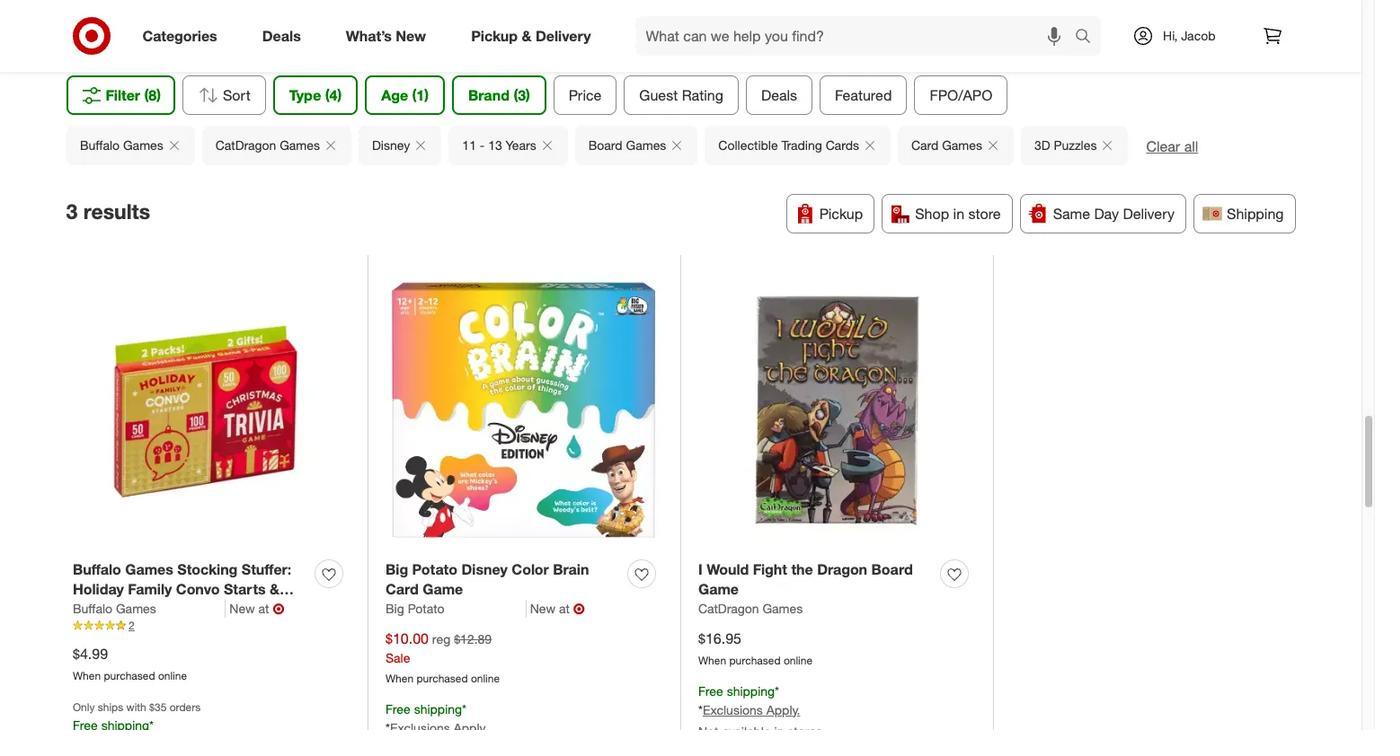 Task type: locate. For each thing, give the bounding box(es) containing it.
1 horizontal spatial when
[[386, 672, 414, 686]]

2 big from the top
[[386, 602, 404, 617]]

2 vertical spatial card
[[187, 602, 220, 620]]

(4)
[[325, 86, 342, 104]]

1 horizontal spatial game
[[699, 581, 739, 599]]

0 horizontal spatial new at ¬
[[230, 601, 284, 619]]

new at ¬ for stuffer:
[[230, 601, 284, 619]]

clear all
[[1146, 137, 1198, 155]]

big up $10.00
[[386, 602, 404, 617]]

search
[[1067, 28, 1110, 46]]

1 vertical spatial catdragon
[[699, 602, 759, 617]]

1 vertical spatial free
[[386, 702, 411, 717]]

pickup
[[471, 27, 518, 45], [820, 205, 863, 223]]

exclusions
[[703, 703, 763, 718]]

2 at from the left
[[559, 602, 570, 617]]

0 horizontal spatial free
[[386, 702, 411, 717]]

purchased for $16.95
[[730, 654, 781, 668]]

3d puzzles button
[[1021, 125, 1128, 165]]

0 horizontal spatial new
[[230, 602, 255, 617]]

(1)
[[412, 86, 429, 104]]

0 horizontal spatial at
[[258, 602, 269, 617]]

purchased inside $4.99 when purchased online
[[104, 670, 155, 683]]

exclusions apply. link
[[703, 703, 800, 718]]

0 horizontal spatial -
[[276, 602, 282, 620]]

1 vertical spatial big
[[386, 602, 404, 617]]

0 vertical spatial shipping
[[727, 684, 775, 699]]

shipping down "$10.00 reg $12.89 sale when purchased online"
[[414, 702, 462, 717]]

years right 5–7
[[587, 36, 617, 52]]

card inside button
[[911, 137, 938, 152]]

shipping
[[727, 684, 775, 699], [414, 702, 462, 717]]

when inside $4.99 when purchased online
[[73, 670, 101, 683]]

age (1)
[[381, 86, 429, 104]]

game inside big potato disney color brain card game
[[423, 581, 463, 599]]

1 horizontal spatial shipping
[[727, 684, 775, 699]]

0 horizontal spatial when
[[73, 670, 101, 683]]

1 new at ¬ from the left
[[230, 601, 284, 619]]

0 vertical spatial card
[[911, 137, 938, 152]]

online for $4.99
[[158, 670, 187, 683]]

0 vertical spatial disney
[[372, 137, 410, 152]]

at for buffalo games stocking stuffer: holiday family convo starts & christmas trivia card games - 2pk
[[258, 602, 269, 617]]

8–10 years link
[[681, 0, 865, 53]]

1 vertical spatial pickup
[[820, 205, 863, 223]]

1 horizontal spatial at
[[559, 602, 570, 617]]

0 horizontal spatial ¬
[[273, 601, 284, 619]]

search button
[[1067, 16, 1110, 59]]

$16.95 when purchased online
[[699, 630, 813, 668]]

catdragon up "$16.95"
[[699, 602, 759, 617]]

buffalo games inside "link"
[[73, 602, 156, 617]]

2–4 years
[[378, 36, 433, 52]]

when inside "$10.00 reg $12.89 sale when purchased online"
[[386, 672, 414, 686]]

new at ¬
[[230, 601, 284, 619], [530, 601, 585, 619]]

deals up collectible trading cards
[[761, 86, 797, 104]]

big inside big potato disney color brain card game
[[386, 561, 408, 579]]

1 horizontal spatial disney
[[462, 561, 508, 579]]

0 horizontal spatial catdragon
[[215, 137, 276, 152]]

what's
[[346, 27, 392, 45]]

games down filter (8)
[[123, 137, 163, 152]]

1 vertical spatial deals
[[761, 86, 797, 104]]

5–7 years link
[[497, 0, 681, 53]]

catdragon down the sort
[[215, 137, 276, 152]]

cards
[[825, 137, 859, 152]]

2
[[129, 620, 135, 633]]

What can we help you find? suggestions appear below search field
[[635, 16, 1080, 56]]

potato up reg
[[408, 602, 445, 617]]

0 horizontal spatial board
[[588, 137, 622, 152]]

board right dragon
[[872, 561, 913, 579]]

buffalo down the filter (8) button
[[80, 137, 119, 152]]

0 vertical spatial free
[[699, 684, 723, 699]]

at
[[258, 602, 269, 617], [559, 602, 570, 617]]

online
[[784, 654, 813, 668], [158, 670, 187, 683], [471, 672, 500, 686]]

¬ down the brain
[[573, 601, 585, 619]]

0 vertical spatial catdragon games
[[215, 137, 320, 152]]

years right 14+
[[1138, 36, 1168, 52]]

disney down age
[[372, 137, 410, 152]]

2 years from the left
[[587, 36, 617, 52]]

pickup down cards
[[820, 205, 863, 223]]

guest rating button
[[624, 75, 739, 115]]

buffalo up holiday
[[73, 561, 121, 579]]

catdragon games
[[215, 137, 320, 152], [699, 602, 803, 617]]

potato inside big potato link
[[408, 602, 445, 617]]

games down guest
[[626, 137, 666, 152]]

game down would
[[699, 581, 739, 599]]

disney inside button
[[372, 137, 410, 152]]

clear all button
[[1146, 136, 1198, 157]]

1 big from the top
[[386, 561, 408, 579]]

delivery for pickup & delivery
[[536, 27, 591, 45]]

collectible trading cards button
[[705, 125, 890, 165]]

fpo/apo button
[[915, 75, 1008, 115]]

buffalo inside "link"
[[73, 602, 112, 617]]

buffalo games inside button
[[80, 137, 163, 152]]

0 vertical spatial -
[[479, 137, 484, 152]]

card down 'convo'
[[187, 602, 220, 620]]

online up orders
[[158, 670, 187, 683]]

catdragon games link
[[699, 601, 803, 619]]

2 horizontal spatial online
[[784, 654, 813, 668]]

1 horizontal spatial card
[[386, 581, 419, 599]]

games inside "link"
[[116, 602, 156, 617]]

1 horizontal spatial new at ¬
[[530, 601, 585, 619]]

pickup up brand (3)
[[471, 27, 518, 45]]

at down the brain
[[559, 602, 570, 617]]

online inside $16.95 when purchased online
[[784, 654, 813, 668]]

card inside buffalo games stocking stuffer: holiday family convo starts & christmas trivia card games - 2pk
[[187, 602, 220, 620]]

1 horizontal spatial free
[[699, 684, 723, 699]]

buffalo games stocking stuffer: holiday family convo starts & christmas trivia card games - 2pk
[[73, 561, 291, 640]]

filter (8) button
[[66, 75, 175, 115]]

0 horizontal spatial delivery
[[536, 27, 591, 45]]

$35
[[149, 701, 167, 715]]

¬ down 'stuffer:'
[[273, 601, 284, 619]]

0 vertical spatial buffalo
[[80, 137, 119, 152]]

games down the type
[[279, 137, 320, 152]]

0 horizontal spatial &
[[270, 581, 280, 599]]

1 vertical spatial &
[[270, 581, 280, 599]]

big
[[386, 561, 408, 579], [386, 602, 404, 617]]

2 new at ¬ from the left
[[530, 601, 585, 619]]

1 horizontal spatial new
[[396, 27, 426, 45]]

1 vertical spatial potato
[[408, 602, 445, 617]]

1 vertical spatial buffalo games
[[73, 602, 156, 617]]

2 game from the left
[[699, 581, 739, 599]]

deals
[[262, 27, 301, 45], [761, 86, 797, 104]]

buffalo inside buffalo games stocking stuffer: holiday family convo starts & christmas trivia card games - 2pk
[[73, 561, 121, 579]]

1 vertical spatial catdragon games
[[699, 602, 803, 617]]

card
[[911, 137, 938, 152], [386, 581, 419, 599], [187, 602, 220, 620]]

&
[[522, 27, 532, 45], [270, 581, 280, 599]]

1 game from the left
[[423, 581, 463, 599]]

0 vertical spatial buffalo games
[[80, 137, 163, 152]]

*
[[775, 684, 779, 699], [462, 702, 467, 717], [699, 703, 703, 718]]

free up exclusions
[[699, 684, 723, 699]]

years inside '5–7 years' link
[[587, 36, 617, 52]]

years inside 8–10 years link
[[774, 36, 804, 52]]

1 horizontal spatial catdragon
[[699, 602, 759, 617]]

sale
[[386, 651, 410, 666]]

0 vertical spatial catdragon
[[215, 137, 276, 152]]

0 vertical spatial potato
[[412, 561, 458, 579]]

new for big potato disney color brain card game
[[530, 602, 556, 617]]

game up big potato link
[[423, 581, 463, 599]]

big potato
[[386, 602, 445, 617]]

online up "apply."
[[784, 654, 813, 668]]

0 vertical spatial pickup
[[471, 27, 518, 45]]

years inside 14+ years link
[[1138, 36, 1168, 52]]

purchased inside $16.95 when purchased online
[[730, 654, 781, 668]]

- down 'stuffer:'
[[276, 602, 282, 620]]

0 horizontal spatial disney
[[372, 137, 410, 152]]

2 horizontal spatial when
[[699, 654, 727, 668]]

0 horizontal spatial game
[[423, 581, 463, 599]]

at down starts
[[258, 602, 269, 617]]

buffalo games button
[[66, 125, 194, 165]]

1 horizontal spatial online
[[471, 672, 500, 686]]

2 horizontal spatial purchased
[[730, 654, 781, 668]]

purchased up with
[[104, 670, 155, 683]]

pickup inside button
[[820, 205, 863, 223]]

big up big potato
[[386, 561, 408, 579]]

family
[[128, 581, 172, 599]]

card up big potato
[[386, 581, 419, 599]]

1 vertical spatial disney
[[462, 561, 508, 579]]

catdragon games button
[[202, 125, 351, 165]]

online inside $4.99 when purchased online
[[158, 670, 187, 683]]

big for big potato
[[386, 602, 404, 617]]

0 vertical spatial deals
[[262, 27, 301, 45]]

when down $4.99
[[73, 670, 101, 683]]

buffalo down holiday
[[73, 602, 112, 617]]

clear
[[1146, 137, 1180, 155]]

deals inside button
[[761, 86, 797, 104]]

0 horizontal spatial purchased
[[104, 670, 155, 683]]

online for $16.95
[[784, 654, 813, 668]]

0 vertical spatial delivery
[[536, 27, 591, 45]]

age
[[381, 86, 408, 104]]

shipping up "exclusions apply." 'link'
[[727, 684, 775, 699]]

catdragon games down the sort
[[215, 137, 320, 152]]

pickup for pickup & delivery
[[471, 27, 518, 45]]

i
[[699, 561, 703, 579]]

1 vertical spatial -
[[276, 602, 282, 620]]

2 horizontal spatial card
[[911, 137, 938, 152]]

years for 14+ years
[[1138, 36, 1168, 52]]

hi, jacob
[[1163, 28, 1216, 43]]

potato
[[412, 561, 458, 579], [408, 602, 445, 617]]

years right 8–10
[[774, 36, 804, 52]]

0 horizontal spatial pickup
[[471, 27, 518, 45]]

guest rating
[[639, 86, 724, 104]]

price button
[[554, 75, 617, 115]]

games up 2
[[116, 602, 156, 617]]

fpo/apo
[[930, 86, 993, 104]]

color
[[512, 561, 549, 579]]

* down "$10.00 reg $12.89 sale when purchased online"
[[462, 702, 467, 717]]

1 horizontal spatial pickup
[[820, 205, 863, 223]]

1 horizontal spatial ¬
[[573, 601, 585, 619]]

new
[[396, 27, 426, 45], [230, 602, 255, 617], [530, 602, 556, 617]]

pickup for pickup
[[820, 205, 863, 223]]

2 link
[[73, 619, 350, 634]]

brain
[[553, 561, 589, 579]]

& down 'stuffer:'
[[270, 581, 280, 599]]

shop in store button
[[882, 194, 1013, 233]]

buffalo games up 2
[[73, 602, 156, 617]]

0 horizontal spatial *
[[462, 702, 467, 717]]

board down 'price'
[[588, 137, 622, 152]]

new at ¬ down the brain
[[530, 601, 585, 619]]

catdragon games up $16.95 when purchased online at the right
[[699, 602, 803, 617]]

2 horizontal spatial new
[[530, 602, 556, 617]]

price
[[569, 86, 602, 104]]

11 - 13 years button
[[448, 125, 567, 165]]

0 horizontal spatial card
[[187, 602, 220, 620]]

2–4
[[378, 36, 399, 52]]

years inside 2–4 years link
[[403, 36, 433, 52]]

delivery inside button
[[1123, 205, 1175, 223]]

buffalo
[[80, 137, 119, 152], [73, 561, 121, 579], [73, 602, 112, 617]]

1 horizontal spatial delivery
[[1123, 205, 1175, 223]]

potato inside big potato disney color brain card game
[[412, 561, 458, 579]]

game inside i would fight the dragon board game
[[699, 581, 739, 599]]

0 vertical spatial &
[[522, 27, 532, 45]]

card down the fpo/apo
[[911, 137, 938, 152]]

2 horizontal spatial *
[[775, 684, 779, 699]]

0 vertical spatial board
[[588, 137, 622, 152]]

reg
[[432, 632, 451, 647]]

i would fight the dragon board game image
[[699, 272, 975, 549], [699, 272, 975, 549]]

potato up big potato
[[412, 561, 458, 579]]

1 vertical spatial card
[[386, 581, 419, 599]]

- right 11
[[479, 137, 484, 152]]

1 horizontal spatial -
[[479, 137, 484, 152]]

delivery
[[536, 27, 591, 45], [1123, 205, 1175, 223]]

free down sale
[[386, 702, 411, 717]]

when inside $16.95 when purchased online
[[699, 654, 727, 668]]

2 vertical spatial buffalo
[[73, 602, 112, 617]]

1 vertical spatial board
[[872, 561, 913, 579]]

0 vertical spatial big
[[386, 561, 408, 579]]

0 horizontal spatial online
[[158, 670, 187, 683]]

3 years from the left
[[774, 36, 804, 52]]

1 horizontal spatial deals
[[761, 86, 797, 104]]

purchased up free shipping *
[[417, 672, 468, 686]]

1 years from the left
[[403, 36, 433, 52]]

1 horizontal spatial board
[[872, 561, 913, 579]]

& left 5–7
[[522, 27, 532, 45]]

1 vertical spatial buffalo
[[73, 561, 121, 579]]

when down sale
[[386, 672, 414, 686]]

1 horizontal spatial purchased
[[417, 672, 468, 686]]

online down $12.89
[[471, 672, 500, 686]]

4 years from the left
[[1138, 36, 1168, 52]]

when down "$16.95"
[[699, 654, 727, 668]]

0 horizontal spatial deals
[[262, 27, 301, 45]]

buffalo games down the filter (8) button
[[80, 137, 163, 152]]

deals right "months"
[[262, 27, 301, 45]]

shop in store
[[915, 205, 1001, 223]]

disney
[[372, 137, 410, 152], [462, 561, 508, 579]]

deals for deals link
[[262, 27, 301, 45]]

¬ for buffalo games stocking stuffer: holiday family convo starts & christmas trivia card games - 2pk
[[273, 601, 284, 619]]

0–24 months
[[185, 36, 259, 52]]

purchased for $4.99
[[104, 670, 155, 683]]

years right '2–4'
[[403, 36, 433, 52]]

purchased
[[730, 654, 781, 668], [104, 670, 155, 683], [417, 672, 468, 686]]

* up "apply."
[[775, 684, 779, 699]]

* for fight
[[775, 684, 779, 699]]

1 vertical spatial shipping
[[414, 702, 462, 717]]

1 vertical spatial delivery
[[1123, 205, 1175, 223]]

board games button
[[575, 125, 697, 165]]

free inside free shipping * * exclusions apply.
[[699, 684, 723, 699]]

big potato disney color brain card game image
[[386, 272, 663, 549], [386, 272, 663, 549]]

1 ¬ from the left
[[273, 601, 284, 619]]

0 horizontal spatial shipping
[[414, 702, 462, 717]]

1 horizontal spatial &
[[522, 27, 532, 45]]

0 horizontal spatial catdragon games
[[215, 137, 320, 152]]

purchased up free shipping * * exclusions apply.
[[730, 654, 781, 668]]

shipping inside free shipping * * exclusions apply.
[[727, 684, 775, 699]]

new at ¬ down starts
[[230, 601, 284, 619]]

* down "$16.95"
[[699, 703, 703, 718]]

disney left 'color'
[[462, 561, 508, 579]]

years for 2–4 years
[[403, 36, 433, 52]]

1 horizontal spatial catdragon games
[[699, 602, 803, 617]]

potato for big potato disney color brain card game
[[412, 561, 458, 579]]

2 ¬ from the left
[[573, 601, 585, 619]]

1 at from the left
[[258, 602, 269, 617]]

- inside buffalo games stocking stuffer: holiday family convo starts & christmas trivia card games - 2pk
[[276, 602, 282, 620]]

buffalo games stocking stuffer: holiday family convo starts & christmas trivia card games - 2pk image
[[73, 272, 350, 549], [73, 272, 350, 549]]

new at ¬ for color
[[530, 601, 585, 619]]

trading
[[781, 137, 822, 152]]



Task type: describe. For each thing, give the bounding box(es) containing it.
(8)
[[144, 86, 161, 104]]

delivery for same day delivery
[[1123, 205, 1175, 223]]

$4.99 when purchased online
[[73, 646, 187, 683]]

free shipping * * exclusions apply.
[[699, 684, 800, 718]]

3d puzzles
[[1034, 137, 1097, 152]]

buffalo for buffalo games stocking stuffer: holiday family convo starts & christmas trivia card games - 2pk link
[[73, 561, 121, 579]]

sort button
[[182, 75, 266, 115]]

board inside i would fight the dragon board game
[[872, 561, 913, 579]]

games inside button
[[279, 137, 320, 152]]

0–24
[[185, 36, 213, 52]]

christmas
[[73, 602, 143, 620]]

i would fight the dragon board game link
[[699, 560, 933, 601]]

results
[[83, 199, 150, 224]]

games down the fpo/apo
[[942, 137, 982, 152]]

only
[[73, 701, 95, 715]]

free shipping *
[[386, 702, 467, 717]]

deals for deals button
[[761, 86, 797, 104]]

games down starts
[[224, 602, 272, 620]]

big potato disney color brain card game link
[[386, 560, 620, 601]]

convo
[[176, 581, 220, 599]]

same
[[1053, 205, 1091, 223]]

big potato link
[[386, 601, 527, 619]]

same day delivery
[[1053, 205, 1175, 223]]

holiday
[[73, 581, 124, 599]]

filter
[[106, 86, 140, 104]]

fight
[[753, 561, 788, 579]]

with
[[126, 701, 146, 715]]

all
[[1184, 137, 1198, 155]]

i would fight the dragon board game
[[699, 561, 913, 599]]

8–10 years
[[742, 36, 804, 52]]

what's new link
[[331, 16, 449, 56]]

1 horizontal spatial *
[[699, 703, 703, 718]]

buffalo inside button
[[80, 137, 119, 152]]

game for would
[[699, 581, 739, 599]]

free for i would fight the dragon board game
[[699, 684, 723, 699]]

apply.
[[767, 703, 800, 718]]

orders
[[170, 701, 201, 715]]

shipping button
[[1194, 194, 1296, 233]]

rating
[[682, 86, 724, 104]]

guest
[[639, 86, 678, 104]]

new for buffalo games stocking stuffer: holiday family convo starts & christmas trivia card games - 2pk
[[230, 602, 255, 617]]

14+
[[1113, 36, 1134, 52]]

card inside big potato disney color brain card game
[[386, 581, 419, 599]]

categories link
[[127, 16, 240, 56]]

would
[[707, 561, 749, 579]]

years for 5–7 years
[[587, 36, 617, 52]]

$4.99
[[73, 646, 108, 664]]

card games button
[[898, 125, 1014, 165]]

stocking
[[177, 561, 238, 579]]

featured
[[835, 86, 892, 104]]

shipping
[[1227, 205, 1284, 223]]

brand
[[468, 86, 510, 104]]

collectible
[[718, 137, 778, 152]]

disney inside big potato disney color brain card game
[[462, 561, 508, 579]]

deals link
[[247, 16, 323, 56]]

catdragon games inside catdragon games button
[[215, 137, 320, 152]]

same day delivery button
[[1020, 194, 1187, 233]]

board games
[[588, 137, 666, 152]]

sort
[[223, 86, 251, 104]]

hi,
[[1163, 28, 1178, 43]]

* for disney
[[462, 702, 467, 717]]

buffalo games stocking stuffer: holiday family convo starts & christmas trivia card games - 2pk link
[[73, 560, 307, 640]]

dragon
[[817, 561, 868, 579]]

2pk
[[73, 622, 98, 640]]

the
[[792, 561, 813, 579]]

big for big potato disney color brain card game
[[386, 561, 408, 579]]

shipping for i would fight the dragon board game
[[727, 684, 775, 699]]

game for potato
[[423, 581, 463, 599]]

online inside "$10.00 reg $12.89 sale when purchased online"
[[471, 672, 500, 686]]

5–7
[[562, 36, 583, 52]]

shop
[[915, 205, 949, 223]]

shipping for big potato disney color brain card game
[[414, 702, 462, 717]]

buffalo for 'buffalo games' "link"
[[73, 602, 112, 617]]

2–4 years link
[[314, 0, 497, 53]]

in
[[953, 205, 965, 223]]

brand (3)
[[468, 86, 530, 104]]

$16.95
[[699, 630, 742, 648]]

deals button
[[746, 75, 813, 115]]

& inside buffalo games stocking stuffer: holiday family convo starts & christmas trivia card games - 2pk
[[270, 581, 280, 599]]

board inside button
[[588, 137, 622, 152]]

$10.00
[[386, 630, 429, 648]]

pickup & delivery link
[[456, 16, 614, 56]]

when for $4.99
[[73, 670, 101, 683]]

what's new
[[346, 27, 426, 45]]

8–10
[[742, 36, 770, 52]]

years for 8–10 years
[[774, 36, 804, 52]]

purchased inside "$10.00 reg $12.89 sale when purchased online"
[[417, 672, 468, 686]]

type
[[289, 86, 321, 104]]

14+ years
[[1113, 36, 1168, 52]]

big potato disney color brain card game
[[386, 561, 589, 599]]

collectible trading cards
[[718, 137, 859, 152]]

months
[[217, 36, 259, 52]]

only ships with $35 orders
[[73, 701, 201, 715]]

- inside button
[[479, 137, 484, 152]]

starts
[[224, 581, 266, 599]]

store
[[969, 205, 1001, 223]]

when for $16.95
[[699, 654, 727, 668]]

$12.89
[[454, 632, 492, 647]]

¬ for big potato disney color brain card game
[[573, 601, 585, 619]]

card games
[[911, 137, 982, 152]]

free for big potato disney color brain card game
[[386, 702, 411, 717]]

games up family
[[125, 561, 173, 579]]

games down i would fight the dragon board game
[[763, 602, 803, 617]]

3
[[66, 199, 78, 224]]

catdragon inside button
[[215, 137, 276, 152]]

at for big potato disney color brain card game
[[559, 602, 570, 617]]

$10.00 reg $12.89 sale when purchased online
[[386, 630, 500, 686]]

puzzles
[[1054, 137, 1097, 152]]

3 results
[[66, 199, 150, 224]]

potato for big potato
[[408, 602, 445, 617]]



Task type: vqa. For each thing, say whether or not it's contained in the screenshot.
"Gifts" in the GIFTS FOR ANYONE
no



